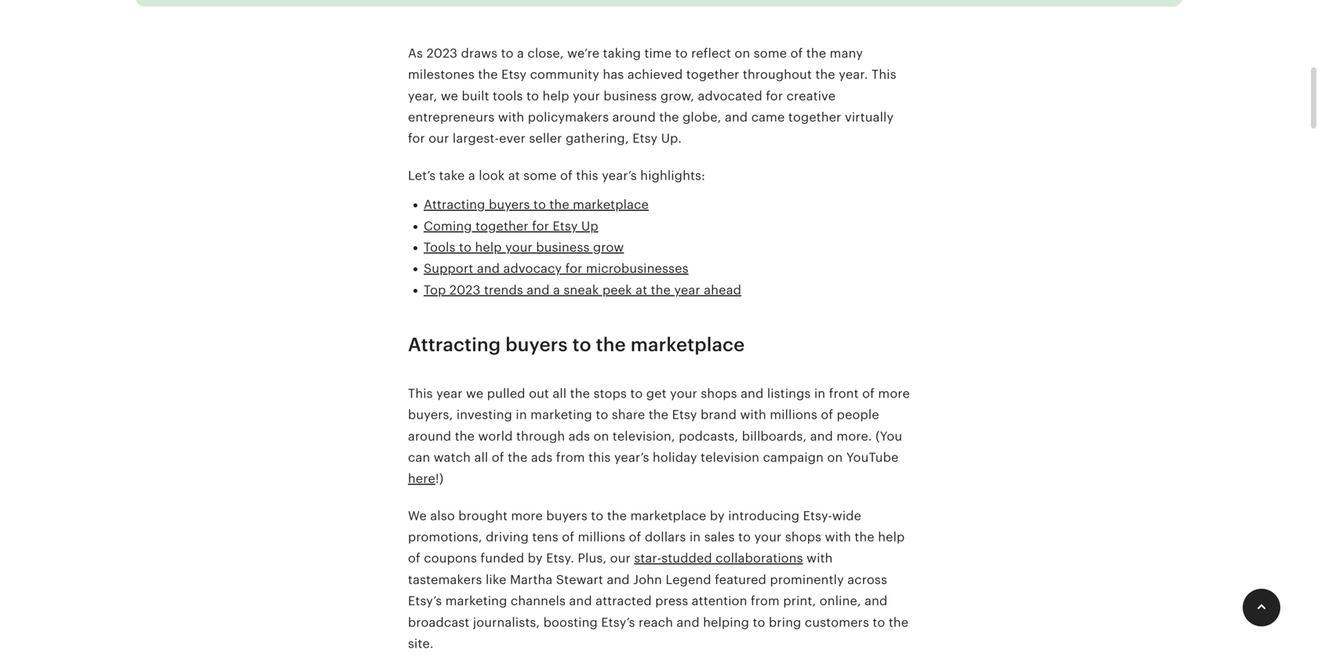 Task type: vqa. For each thing, say whether or not it's contained in the screenshot.
From in This Year We Pulled Out All The Stops To Get Your Shops And Listings In Front Of More Buyers, Investing In Marketing To Share The Etsy Brand With Millions Of People Around The World Through Ads On Television, Podcasts, Billboards, And More. (You Can Watch All Of The Ads From This Year'S Holiday Television Campaign On Youtube Here !)
yes



Task type: locate. For each thing, give the bounding box(es) containing it.
2023 inside as 2023 draws to a close, we're taking time to reflect on some of the many milestones the etsy community has achieved together throughout the year. this year, we built tools to help your business grow, advocated for creative entrepreneurs with policymakers around the globe, and came together virtually for our largest-ever seller gathering, etsy up.
[[426, 46, 458, 60]]

some up throughout
[[754, 46, 787, 60]]

1 horizontal spatial this
[[872, 68, 896, 82]]

0 horizontal spatial some
[[523, 169, 557, 183]]

your inside this year we pulled out all the stops to get your shops and listings in front of more buyers, investing in marketing to share the etsy brand with millions of people around the world through ads on television, podcasts, billboards, and more. (you can watch all of the ads from this year's holiday television campaign on youtube here !)
[[670, 387, 697, 401]]

all
[[553, 387, 567, 401], [474, 451, 488, 465]]

some
[[754, 46, 787, 60], [523, 169, 557, 183]]

millions up "plus,"
[[578, 530, 625, 545]]

our down entrepreneurs
[[429, 132, 449, 146]]

1 vertical spatial at
[[636, 283, 647, 297]]

1 vertical spatial shops
[[785, 530, 822, 545]]

your right the "get" on the bottom of page
[[670, 387, 697, 401]]

with up billboards,
[[740, 408, 766, 422]]

buyers up tens
[[546, 509, 588, 523]]

1 horizontal spatial all
[[553, 387, 567, 401]]

1 vertical spatial more
[[511, 509, 543, 523]]

1 horizontal spatial business
[[604, 89, 657, 103]]

2 vertical spatial a
[[553, 283, 560, 297]]

buyers up coming together for etsy up link
[[489, 198, 530, 212]]

1 vertical spatial year's
[[614, 451, 649, 465]]

around
[[612, 110, 656, 124], [408, 429, 451, 444]]

1 vertical spatial around
[[408, 429, 451, 444]]

year left ahead
[[674, 283, 700, 297]]

tools
[[424, 240, 456, 255]]

year inside 'attracting buyers to the marketplace coming together for etsy up tools to help your business grow support and advocacy for microbusinesses top 2023 trends and a sneak peek at the year ahead'
[[674, 283, 700, 297]]

to up "plus,"
[[591, 509, 604, 523]]

up.
[[661, 132, 682, 146]]

marketplace inside 'attracting buyers to the marketplace coming together for etsy up tools to help your business grow support and advocacy for microbusinesses top 2023 trends and a sneak peek at the year ahead'
[[573, 198, 649, 212]]

marketing
[[531, 408, 592, 422], [445, 594, 507, 609]]

some up the attracting buyers to the marketplace link
[[523, 169, 557, 183]]

2023 up milestones
[[426, 46, 458, 60]]

customers
[[805, 616, 869, 630]]

of up 'star-'
[[629, 530, 641, 545]]

1 horizontal spatial our
[[610, 552, 631, 566]]

0 vertical spatial a
[[517, 46, 524, 60]]

0 horizontal spatial a
[[468, 169, 475, 183]]

business up the support and advocacy for microbusinesses link
[[536, 240, 590, 255]]

collaborations
[[716, 552, 803, 566]]

on down more.
[[827, 451, 843, 465]]

shops up brand
[[701, 387, 737, 401]]

on inside as 2023 draws to a close, we're taking time to reflect on some of the many milestones the etsy community has achieved together throughout the year. this year, we built tools to help your business grow, advocated for creative entrepreneurs with policymakers around the globe, and came together virtually for our largest-ever seller gathering, etsy up.
[[735, 46, 750, 60]]

of up people
[[862, 387, 875, 401]]

tastemakers
[[408, 573, 482, 587]]

0 horizontal spatial millions
[[578, 530, 625, 545]]

1 vertical spatial on
[[594, 429, 609, 444]]

buyers for attracting buyers to the marketplace
[[506, 334, 568, 356]]

0 vertical spatial help
[[543, 89, 569, 103]]

1 horizontal spatial year
[[674, 283, 700, 297]]

0 vertical spatial this
[[872, 68, 896, 82]]

and down advocated
[[725, 110, 748, 124]]

help inside as 2023 draws to a close, we're taking time to reflect on some of the many milestones the etsy community has achieved together throughout the year. this year, we built tools to help your business grow, advocated for creative entrepreneurs with policymakers around the globe, and came together virtually for our largest-ever seller gathering, etsy up.
[[543, 89, 569, 103]]

0 vertical spatial on
[[735, 46, 750, 60]]

this down gathering,
[[576, 169, 598, 183]]

2 vertical spatial help
[[878, 530, 905, 545]]

attracting
[[424, 198, 485, 212], [408, 334, 501, 356]]

marketplace up up
[[573, 198, 649, 212]]

this down stops
[[588, 451, 611, 465]]

milestones
[[408, 68, 475, 82]]

0 horizontal spatial our
[[429, 132, 449, 146]]

business
[[604, 89, 657, 103], [536, 240, 590, 255]]

0 horizontal spatial year
[[436, 387, 463, 401]]

1 vertical spatial our
[[610, 552, 631, 566]]

your inside as 2023 draws to a close, we're taking time to reflect on some of the many milestones the etsy community has achieved together throughout the year. this year, we built tools to help your business grow, advocated for creative entrepreneurs with policymakers around the globe, and came together virtually for our largest-ever seller gathering, etsy up.
[[573, 89, 600, 103]]

1 vertical spatial 2023
[[450, 283, 481, 297]]

grow
[[593, 240, 624, 255]]

with inside the with tastemakers like martha stewart and john legend featured prominently across etsy's marketing channels and attracted press attention from print, online, and broadcast journalists, boosting etsy's reach and helping to bring customers to the site.
[[807, 552, 833, 566]]

0 vertical spatial from
[[556, 451, 585, 465]]

1 vertical spatial in
[[516, 408, 527, 422]]

1 horizontal spatial some
[[754, 46, 787, 60]]

at right look
[[508, 169, 520, 183]]

tools to help your business grow link
[[424, 240, 624, 255]]

tens
[[532, 530, 558, 545]]

marketing inside the with tastemakers like martha stewart and john legend featured prominently across etsy's marketing channels and attracted press attention from print, online, and broadcast journalists, boosting etsy's reach and helping to bring customers to the site.
[[445, 594, 507, 609]]

your up policymakers
[[573, 89, 600, 103]]

ads right through
[[569, 429, 590, 444]]

for up let's
[[408, 132, 425, 146]]

attracting for attracting buyers to the marketplace coming together for etsy up tools to help your business grow support and advocacy for microbusinesses top 2023 trends and a sneak peek at the year ahead
[[424, 198, 485, 212]]

for down the attracting buyers to the marketplace link
[[532, 219, 549, 233]]

around down the buyers,
[[408, 429, 451, 444]]

0 vertical spatial together
[[686, 68, 739, 82]]

all right out at bottom
[[553, 387, 567, 401]]

2 vertical spatial buyers
[[546, 509, 588, 523]]

0 horizontal spatial from
[[556, 451, 585, 465]]

our inside as 2023 draws to a close, we're taking time to reflect on some of the many milestones the etsy community has achieved together throughout the year. this year, we built tools to help your business grow, advocated for creative entrepreneurs with policymakers around the globe, and came together virtually for our largest-ever seller gathering, etsy up.
[[429, 132, 449, 146]]

0 vertical spatial more
[[878, 387, 910, 401]]

marketplace for attracting buyers to the marketplace coming together for etsy up tools to help your business grow support and advocacy for microbusinesses top 2023 trends and a sneak peek at the year ahead
[[573, 198, 649, 212]]

etsy left up.
[[632, 132, 658, 146]]

2 horizontal spatial together
[[788, 110, 841, 124]]

1 vertical spatial help
[[475, 240, 502, 255]]

for up "sneak"
[[565, 262, 583, 276]]

this inside this year we pulled out all the stops to get your shops and listings in front of more buyers, investing in marketing to share the etsy brand with millions of people around the world through ads on television, podcasts, billboards, and more. (you can watch all of the ads from this year's holiday television campaign on youtube here !)
[[588, 451, 611, 465]]

we inside as 2023 draws to a close, we're taking time to reflect on some of the many milestones the etsy community has achieved together throughout the year. this year, we built tools to help your business grow, advocated for creative entrepreneurs with policymakers around the globe, and came together virtually for our largest-ever seller gathering, etsy up.
[[441, 89, 458, 103]]

0 vertical spatial this
[[576, 169, 598, 183]]

year's down gathering,
[[602, 169, 637, 183]]

help down coming together for etsy up link
[[475, 240, 502, 255]]

marketing up through
[[531, 408, 592, 422]]

your inside 'attracting buyers to the marketplace coming together for etsy up tools to help your business grow support and advocacy for microbusinesses top 2023 trends and a sneak peek at the year ahead'
[[505, 240, 533, 255]]

attracting down top
[[408, 334, 501, 356]]

0 vertical spatial business
[[604, 89, 657, 103]]

etsy's up "broadcast" on the left bottom of page
[[408, 594, 442, 609]]

2 vertical spatial together
[[476, 219, 529, 233]]

we up entrepreneurs
[[441, 89, 458, 103]]

1 horizontal spatial marketing
[[531, 408, 592, 422]]

1 vertical spatial buyers
[[506, 334, 568, 356]]

to right the tools
[[526, 89, 539, 103]]

attracting inside 'attracting buyers to the marketplace coming together for etsy up tools to help your business grow support and advocacy for microbusinesses top 2023 trends and a sneak peek at the year ahead'
[[424, 198, 485, 212]]

on left television,
[[594, 429, 609, 444]]

and inside as 2023 draws to a close, we're taking time to reflect on some of the many milestones the etsy community has achieved together throughout the year. this year, we built tools to help your business grow, advocated for creative entrepreneurs with policymakers around the globe, and came together virtually for our largest-ever seller gathering, etsy up.
[[725, 110, 748, 124]]

of left the coupons
[[408, 552, 420, 566]]

your down coming together for etsy up link
[[505, 240, 533, 255]]

to down stops
[[596, 408, 608, 422]]

podcasts,
[[679, 429, 739, 444]]

0 vertical spatial etsy's
[[408, 594, 442, 609]]

2023
[[426, 46, 458, 60], [450, 283, 481, 297]]

by up martha
[[528, 552, 543, 566]]

some inside as 2023 draws to a close, we're taking time to reflect on some of the many milestones the etsy community has achieved together throughout the year. this year, we built tools to help your business grow, advocated for creative entrepreneurs with policymakers around the globe, and came together virtually for our largest-ever seller gathering, etsy up.
[[754, 46, 787, 60]]

1 horizontal spatial millions
[[770, 408, 817, 422]]

2 vertical spatial in
[[690, 530, 701, 545]]

attention
[[692, 594, 747, 609]]

2 horizontal spatial on
[[827, 451, 843, 465]]

help down community
[[543, 89, 569, 103]]

share
[[612, 408, 645, 422]]

ads down through
[[531, 451, 553, 465]]

a left the close, at the top of page
[[517, 46, 524, 60]]

etsy up podcasts,
[[672, 408, 697, 422]]

1 horizontal spatial by
[[710, 509, 725, 523]]

1 vertical spatial all
[[474, 451, 488, 465]]

watch
[[434, 451, 471, 465]]

channels
[[511, 594, 566, 609]]

coupons
[[424, 552, 477, 566]]

1 vertical spatial millions
[[578, 530, 625, 545]]

and down the across
[[865, 594, 888, 609]]

star-studded collaborations
[[634, 552, 803, 566]]

ahead
[[704, 283, 741, 297]]

1 vertical spatial marketing
[[445, 594, 507, 609]]

marketplace
[[573, 198, 649, 212], [631, 334, 745, 356], [630, 509, 706, 523]]

0 vertical spatial marketing
[[531, 408, 592, 422]]

and down the press
[[677, 616, 700, 630]]

our
[[429, 132, 449, 146], [610, 552, 631, 566]]

we inside this year we pulled out all the stops to get your shops and listings in front of more buyers, investing in marketing to share the etsy brand with millions of people around the world through ads on television, podcasts, billboards, and more. (you can watch all of the ads from this year's holiday television campaign on youtube here !)
[[466, 387, 484, 401]]

0 horizontal spatial etsy's
[[408, 594, 442, 609]]

up
[[581, 219, 598, 233]]

with up the prominently
[[807, 552, 833, 566]]

brought
[[458, 509, 508, 523]]

world
[[478, 429, 513, 444]]

0 vertical spatial our
[[429, 132, 449, 146]]

by up the sales
[[710, 509, 725, 523]]

with down wide
[[825, 530, 851, 545]]

0 horizontal spatial we
[[441, 89, 458, 103]]

1 horizontal spatial more
[[878, 387, 910, 401]]

buyers inside we also brought more buyers to the marketplace by introducing etsy-wide promotions, driving tens of millions of dollars in sales to your shops with the help of coupons funded by etsy. plus, our
[[546, 509, 588, 523]]

wide
[[832, 509, 861, 523]]

peek
[[602, 283, 632, 297]]

2 horizontal spatial help
[[878, 530, 905, 545]]

from down through
[[556, 451, 585, 465]]

your
[[573, 89, 600, 103], [505, 240, 533, 255], [670, 387, 697, 401], [754, 530, 782, 545]]

more inside we also brought more buyers to the marketplace by introducing etsy-wide promotions, driving tens of millions of dollars in sales to your shops with the help of coupons funded by etsy. plus, our
[[511, 509, 543, 523]]

through
[[516, 429, 565, 444]]

and
[[725, 110, 748, 124], [477, 262, 500, 276], [527, 283, 550, 297], [741, 387, 764, 401], [810, 429, 833, 444], [607, 573, 630, 587], [569, 594, 592, 609], [865, 594, 888, 609], [677, 616, 700, 630]]

bring
[[769, 616, 801, 630]]

year's down television,
[[614, 451, 649, 465]]

millions down listings
[[770, 408, 817, 422]]

around up gathering,
[[612, 110, 656, 124]]

help up the across
[[878, 530, 905, 545]]

0 vertical spatial marketplace
[[573, 198, 649, 212]]

0 horizontal spatial ads
[[531, 451, 553, 465]]

ever
[[499, 132, 526, 146]]

0 vertical spatial buyers
[[489, 198, 530, 212]]

marketplace inside we also brought more buyers to the marketplace by introducing etsy-wide promotions, driving tens of millions of dollars in sales to your shops with the help of coupons funded by etsy. plus, our
[[630, 509, 706, 523]]

0 horizontal spatial help
[[475, 240, 502, 255]]

and left listings
[[741, 387, 764, 401]]

youtube
[[846, 451, 899, 465]]

this up the buyers,
[[408, 387, 433, 401]]

millions inside we also brought more buyers to the marketplace by introducing etsy-wide promotions, driving tens of millions of dollars in sales to your shops with the help of coupons funded by etsy. plus, our
[[578, 530, 625, 545]]

dollars
[[645, 530, 686, 545]]

1 horizontal spatial etsy's
[[601, 616, 635, 630]]

together
[[686, 68, 739, 82], [788, 110, 841, 124], [476, 219, 529, 233]]

0 horizontal spatial around
[[408, 429, 451, 444]]

can
[[408, 451, 430, 465]]

0 horizontal spatial on
[[594, 429, 609, 444]]

shops
[[701, 387, 737, 401], [785, 530, 822, 545]]

of up throughout
[[790, 46, 803, 60]]

this
[[872, 68, 896, 82], [408, 387, 433, 401]]

all down the world on the left of page
[[474, 451, 488, 465]]

(you
[[876, 429, 902, 444]]

0 vertical spatial around
[[612, 110, 656, 124]]

etsy left up
[[553, 219, 578, 233]]

reach
[[639, 616, 673, 630]]

to down let's take a look at some of this year's highlights:
[[533, 198, 546, 212]]

attracting buyers to the marketplace
[[408, 334, 745, 356]]

like
[[486, 573, 507, 587]]

from up bring
[[751, 594, 780, 609]]

1 vertical spatial we
[[466, 387, 484, 401]]

millions inside this year we pulled out all the stops to get your shops and listings in front of more buyers, investing in marketing to share the etsy brand with millions of people around the world through ads on television, podcasts, billboards, and more. (you can watch all of the ads from this year's holiday television campaign on youtube here !)
[[770, 408, 817, 422]]

more up people
[[878, 387, 910, 401]]

around inside this year we pulled out all the stops to get your shops and listings in front of more buyers, investing in marketing to share the etsy brand with millions of people around the world through ads on television, podcasts, billboards, and more. (you can watch all of the ads from this year's holiday television campaign on youtube here !)
[[408, 429, 451, 444]]

1 horizontal spatial we
[[466, 387, 484, 401]]

etsy inside 'attracting buyers to the marketplace coming together for etsy up tools to help your business grow support and advocacy for microbusinesses top 2023 trends and a sneak peek at the year ahead'
[[553, 219, 578, 233]]

with inside we also brought more buyers to the marketplace by introducing etsy-wide promotions, driving tens of millions of dollars in sales to your shops with the help of coupons funded by etsy. plus, our
[[825, 530, 851, 545]]

in up studded
[[690, 530, 701, 545]]

this right year.
[[872, 68, 896, 82]]

1 vertical spatial attracting
[[408, 334, 501, 356]]

a inside 'attracting buyers to the marketplace coming together for etsy up tools to help your business grow support and advocacy for microbusinesses top 2023 trends and a sneak peek at the year ahead'
[[553, 283, 560, 297]]

microbusinesses
[[586, 262, 689, 276]]

more up tens
[[511, 509, 543, 523]]

0 vertical spatial shops
[[701, 387, 737, 401]]

1 horizontal spatial ads
[[569, 429, 590, 444]]

0 horizontal spatial this
[[408, 387, 433, 401]]

1 horizontal spatial in
[[690, 530, 701, 545]]

in
[[814, 387, 826, 401], [516, 408, 527, 422], [690, 530, 701, 545]]

0 horizontal spatial business
[[536, 240, 590, 255]]

studded
[[662, 552, 712, 566]]

1 horizontal spatial on
[[735, 46, 750, 60]]

ads
[[569, 429, 590, 444], [531, 451, 553, 465]]

1 horizontal spatial at
[[636, 283, 647, 297]]

get
[[646, 387, 667, 401]]

together down creative
[[788, 110, 841, 124]]

0 vertical spatial millions
[[770, 408, 817, 422]]

around inside as 2023 draws to a close, we're taking time to reflect on some of the many milestones the etsy community has achieved together throughout the year. this year, we built tools to help your business grow, advocated for creative entrepreneurs with policymakers around the globe, and came together virtually for our largest-ever seller gathering, etsy up.
[[612, 110, 656, 124]]

our left 'star-'
[[610, 552, 631, 566]]

and up attracted
[[607, 573, 630, 587]]

etsy's down attracted
[[601, 616, 635, 630]]

we up investing
[[466, 387, 484, 401]]

0 horizontal spatial more
[[511, 509, 543, 523]]

on right the "reflect"
[[735, 46, 750, 60]]

millions
[[770, 408, 817, 422], [578, 530, 625, 545]]

2 vertical spatial marketplace
[[630, 509, 706, 523]]

business down has
[[604, 89, 657, 103]]

0 vertical spatial in
[[814, 387, 826, 401]]

0 horizontal spatial together
[[476, 219, 529, 233]]

shops down etsy-
[[785, 530, 822, 545]]

and left more.
[[810, 429, 833, 444]]

with up ever
[[498, 110, 524, 124]]

help inside we also brought more buyers to the marketplace by introducing etsy-wide promotions, driving tens of millions of dollars in sales to your shops with the help of coupons funded by etsy. plus, our
[[878, 530, 905, 545]]

marketplace up the "get" on the bottom of page
[[631, 334, 745, 356]]

also
[[430, 509, 455, 523]]

2023 down support
[[450, 283, 481, 297]]

a down the support and advocacy for microbusinesses link
[[553, 283, 560, 297]]

0 horizontal spatial by
[[528, 552, 543, 566]]

in left "front"
[[814, 387, 826, 401]]

1 vertical spatial this
[[408, 387, 433, 401]]

attracting up coming
[[424, 198, 485, 212]]

0 horizontal spatial marketing
[[445, 594, 507, 609]]

at down the microbusinesses
[[636, 283, 647, 297]]

advocacy
[[503, 262, 562, 276]]

as
[[408, 46, 423, 60]]

1 vertical spatial from
[[751, 594, 780, 609]]

legend
[[666, 573, 711, 587]]

1 vertical spatial business
[[536, 240, 590, 255]]

buyers up out at bottom
[[506, 334, 568, 356]]

year up the buyers,
[[436, 387, 463, 401]]

0 vertical spatial at
[[508, 169, 520, 183]]

1 vertical spatial marketplace
[[631, 334, 745, 356]]

0 vertical spatial by
[[710, 509, 725, 523]]

0 horizontal spatial all
[[474, 451, 488, 465]]

etsy
[[501, 68, 527, 82], [632, 132, 658, 146], [553, 219, 578, 233], [672, 408, 697, 422]]

1 horizontal spatial help
[[543, 89, 569, 103]]

2 horizontal spatial in
[[814, 387, 826, 401]]

seller
[[529, 132, 562, 146]]

reflect
[[691, 46, 731, 60]]

year's
[[602, 169, 637, 183], [614, 451, 649, 465]]

0 vertical spatial attracting
[[424, 198, 485, 212]]

buyers inside 'attracting buyers to the marketplace coming together for etsy up tools to help your business grow support and advocacy for microbusinesses top 2023 trends and a sneak peek at the year ahead'
[[489, 198, 530, 212]]

to
[[501, 46, 514, 60], [675, 46, 688, 60], [526, 89, 539, 103], [533, 198, 546, 212], [459, 240, 472, 255], [572, 334, 591, 356], [630, 387, 643, 401], [596, 408, 608, 422], [591, 509, 604, 523], [738, 530, 751, 545], [753, 616, 765, 630], [873, 616, 885, 630]]

your down introducing
[[754, 530, 782, 545]]

a
[[517, 46, 524, 60], [468, 169, 475, 183], [553, 283, 560, 297]]

a right take
[[468, 169, 475, 183]]

we
[[408, 509, 427, 523]]

creative
[[787, 89, 836, 103]]

1 vertical spatial year
[[436, 387, 463, 401]]

together up tools to help your business grow link
[[476, 219, 529, 233]]

1 vertical spatial this
[[588, 451, 611, 465]]

to right time at the top of page
[[675, 46, 688, 60]]

1 horizontal spatial shops
[[785, 530, 822, 545]]

year inside this year we pulled out all the stops to get your shops and listings in front of more buyers, investing in marketing to share the etsy brand with millions of people around the world through ads on television, podcasts, billboards, and more. (you can watch all of the ads from this year's holiday television campaign on youtube here !)
[[436, 387, 463, 401]]

1 vertical spatial etsy's
[[601, 616, 635, 630]]

with inside this year we pulled out all the stops to get your shops and listings in front of more buyers, investing in marketing to share the etsy brand with millions of people around the world through ads on television, podcasts, billboards, and more. (you can watch all of the ads from this year's holiday television campaign on youtube here !)
[[740, 408, 766, 422]]

business inside as 2023 draws to a close, we're taking time to reflect on some of the many milestones the etsy community has achieved together throughout the year. this year, we built tools to help your business grow, advocated for creative entrepreneurs with policymakers around the globe, and came together virtually for our largest-ever seller gathering, etsy up.
[[604, 89, 657, 103]]

this year we pulled out all the stops to get your shops and listings in front of more buyers, investing in marketing to share the etsy brand with millions of people around the world through ads on television, podcasts, billboards, and more. (you can watch all of the ads from this year's holiday television campaign on youtube here !)
[[408, 387, 910, 486]]

1 horizontal spatial from
[[751, 594, 780, 609]]

brand
[[701, 408, 737, 422]]

etsy up the tools
[[501, 68, 527, 82]]



Task type: describe. For each thing, give the bounding box(es) containing it.
a inside as 2023 draws to a close, we're taking time to reflect on some of the many milestones the etsy community has achieved together throughout the year. this year, we built tools to help your business grow, advocated for creative entrepreneurs with policymakers around the globe, and came together virtually for our largest-ever seller gathering, etsy up.
[[517, 46, 524, 60]]

to right the customers
[[873, 616, 885, 630]]

your inside we also brought more buyers to the marketplace by introducing etsy-wide promotions, driving tens of millions of dollars in sales to your shops with the help of coupons funded by etsy. plus, our
[[754, 530, 782, 545]]

highlights:
[[640, 169, 705, 183]]

more.
[[837, 429, 872, 444]]

virtually
[[845, 110, 894, 124]]

pulled
[[487, 387, 525, 401]]

attracted
[[596, 594, 652, 609]]

the inside the with tastemakers like martha stewart and john legend featured prominently across etsy's marketing channels and attracted press attention from print, online, and broadcast journalists, boosting etsy's reach and helping to bring customers to the site.
[[889, 616, 909, 630]]

!)
[[435, 472, 444, 486]]

helping
[[703, 616, 749, 630]]

of inside as 2023 draws to a close, we're taking time to reflect on some of the many milestones the etsy community has achieved together throughout the year. this year, we built tools to help your business grow, advocated for creative entrepreneurs with policymakers around the globe, and came together virtually for our largest-ever seller gathering, etsy up.
[[790, 46, 803, 60]]

1 horizontal spatial together
[[686, 68, 739, 82]]

sales
[[704, 530, 735, 545]]

etsy inside this year we pulled out all the stops to get your shops and listings in front of more buyers, investing in marketing to share the etsy brand with millions of people around the world through ads on television, podcasts, billboards, and more. (you can watch all of the ads from this year's holiday television campaign on youtube here !)
[[672, 408, 697, 422]]

let's take a look at some of this year's highlights:
[[408, 169, 705, 183]]

0 vertical spatial year's
[[602, 169, 637, 183]]

1 vertical spatial by
[[528, 552, 543, 566]]

year,
[[408, 89, 437, 103]]

from inside this year we pulled out all the stops to get your shops and listings in front of more buyers, investing in marketing to share the etsy brand with millions of people around the world through ads on television, podcasts, billboards, and more. (you can watch all of the ads from this year's holiday television campaign on youtube here !)
[[556, 451, 585, 465]]

coming together for etsy up link
[[424, 219, 598, 233]]

funded
[[480, 552, 524, 566]]

press
[[655, 594, 688, 609]]

sneak
[[564, 283, 599, 297]]

front
[[829, 387, 859, 401]]

policymakers
[[528, 110, 609, 124]]

we're
[[567, 46, 600, 60]]

tools
[[493, 89, 523, 103]]

martha
[[510, 573, 553, 587]]

to right the sales
[[738, 530, 751, 545]]

campaign
[[763, 451, 824, 465]]

many
[[830, 46, 863, 60]]

and down advocacy
[[527, 283, 550, 297]]

attracting buyers to the marketplace coming together for etsy up tools to help your business grow support and advocacy for microbusinesses top 2023 trends and a sneak peek at the year ahead
[[424, 198, 741, 297]]

of up the attracting buyers to the marketplace link
[[560, 169, 573, 183]]

let's
[[408, 169, 436, 183]]

largest-
[[453, 132, 499, 146]]

featured
[[715, 573, 767, 587]]

star-studded collaborations link
[[634, 552, 803, 566]]

globe,
[[683, 110, 721, 124]]

taking
[[603, 46, 641, 60]]

more inside this year we pulled out all the stops to get your shops and listings in front of more buyers, investing in marketing to share the etsy brand with millions of people around the world through ads on television, podcasts, billboards, and more. (you can watch all of the ads from this year's holiday television campaign on youtube here !)
[[878, 387, 910, 401]]

print,
[[783, 594, 816, 609]]

coming
[[424, 219, 472, 233]]

our inside we also brought more buyers to the marketplace by introducing etsy-wide promotions, driving tens of millions of dollars in sales to your shops with the help of coupons funded by etsy. plus, our
[[610, 552, 631, 566]]

in inside we also brought more buyers to the marketplace by introducing etsy-wide promotions, driving tens of millions of dollars in sales to your shops with the help of coupons funded by etsy. plus, our
[[690, 530, 701, 545]]

2 vertical spatial on
[[827, 451, 843, 465]]

across
[[848, 573, 887, 587]]

people
[[837, 408, 879, 422]]

at inside 'attracting buyers to the marketplace coming together for etsy up tools to help your business grow support and advocacy for microbusinesses top 2023 trends and a sneak peek at the year ahead'
[[636, 283, 647, 297]]

and up trends in the top left of the page
[[477, 262, 500, 276]]

john
[[633, 573, 662, 587]]

has
[[603, 68, 624, 82]]

top
[[424, 283, 446, 297]]

1 vertical spatial ads
[[531, 451, 553, 465]]

help inside 'attracting buyers to the marketplace coming together for etsy up tools to help your business grow support and advocacy for microbusinesses top 2023 trends and a sneak peek at the year ahead'
[[475, 240, 502, 255]]

investing
[[457, 408, 512, 422]]

close,
[[528, 46, 564, 60]]

1 vertical spatial a
[[468, 169, 475, 183]]

with inside as 2023 draws to a close, we're taking time to reflect on some of the many milestones the etsy community has achieved together throughout the year. this year, we built tools to help your business grow, advocated for creative entrepreneurs with policymakers around the globe, and came together virtually for our largest-ever seller gathering, etsy up.
[[498, 110, 524, 124]]

to right tools
[[459, 240, 472, 255]]

this inside this year we pulled out all the stops to get your shops and listings in front of more buyers, investing in marketing to share the etsy brand with millions of people around the world through ads on television, podcasts, billboards, and more. (you can watch all of the ads from this year's holiday television campaign on youtube here !)
[[408, 387, 433, 401]]

television,
[[613, 429, 675, 444]]

from inside the with tastemakers like martha stewart and john legend featured prominently across etsy's marketing channels and attracted press attention from print, online, and broadcast journalists, boosting etsy's reach and helping to bring customers to the site.
[[751, 594, 780, 609]]

1 vertical spatial some
[[523, 169, 557, 183]]

gathering,
[[566, 132, 629, 146]]

shops inside this year we pulled out all the stops to get your shops and listings in front of more buyers, investing in marketing to share the etsy brand with millions of people around the world through ads on television, podcasts, billboards, and more. (you can watch all of the ads from this year's holiday television campaign on youtube here !)
[[701, 387, 737, 401]]

marketing inside this year we pulled out all the stops to get your shops and listings in front of more buyers, investing in marketing to share the etsy brand with millions of people around the world through ads on television, podcasts, billboards, and more. (you can watch all of the ads from this year's holiday television campaign on youtube here !)
[[531, 408, 592, 422]]

to down "sneak"
[[572, 334, 591, 356]]

for down throughout
[[766, 89, 783, 103]]

community
[[530, 68, 599, 82]]

support
[[424, 262, 473, 276]]

here
[[408, 472, 435, 486]]

time
[[644, 46, 672, 60]]

year's inside this year we pulled out all the stops to get your shops and listings in front of more buyers, investing in marketing to share the etsy brand with millions of people around the world through ads on television, podcasts, billboards, and more. (you can watch all of the ads from this year's holiday television campaign on youtube here !)
[[614, 451, 649, 465]]

0 horizontal spatial at
[[508, 169, 520, 183]]

online,
[[820, 594, 861, 609]]

achieved
[[627, 68, 683, 82]]

to left bring
[[753, 616, 765, 630]]

together inside 'attracting buyers to the marketplace coming together for etsy up tools to help your business grow support and advocacy for microbusinesses top 2023 trends and a sneak peek at the year ahead'
[[476, 219, 529, 233]]

to left the "get" on the bottom of page
[[630, 387, 643, 401]]

year.
[[839, 68, 868, 82]]

0 vertical spatial all
[[553, 387, 567, 401]]

plus,
[[578, 552, 607, 566]]

attracting for attracting buyers to the marketplace
[[408, 334, 501, 356]]

out
[[529, 387, 549, 401]]

driving
[[486, 530, 529, 545]]

holiday
[[653, 451, 697, 465]]

look
[[479, 169, 505, 183]]

stops
[[594, 387, 627, 401]]

shops inside we also brought more buyers to the marketplace by introducing etsy-wide promotions, driving tens of millions of dollars in sales to your shops with the help of coupons funded by etsy. plus, our
[[785, 530, 822, 545]]

1 vertical spatial together
[[788, 110, 841, 124]]

etsy.
[[546, 552, 574, 566]]

prominently
[[770, 573, 844, 587]]

entrepreneurs
[[408, 110, 495, 124]]

star-
[[634, 552, 662, 566]]

draws
[[461, 46, 498, 60]]

listings
[[767, 387, 811, 401]]

stewart
[[556, 573, 603, 587]]

trends
[[484, 283, 523, 297]]

journalists,
[[473, 616, 540, 630]]

of down the world on the left of page
[[492, 451, 504, 465]]

business inside 'attracting buyers to the marketplace coming together for etsy up tools to help your business grow support and advocacy for microbusinesses top 2023 trends and a sneak peek at the year ahead'
[[536, 240, 590, 255]]

built
[[462, 89, 489, 103]]

broadcast
[[408, 616, 470, 630]]

buyers for attracting buyers to the marketplace coming together for etsy up tools to help your business grow support and advocacy for microbusinesses top 2023 trends and a sneak peek at the year ahead
[[489, 198, 530, 212]]

marketplace for attracting buyers to the marketplace
[[631, 334, 745, 356]]

this inside as 2023 draws to a close, we're taking time to reflect on some of the many milestones the etsy community has achieved together throughout the year. this year, we built tools to help your business grow, advocated for creative entrepreneurs with policymakers around the globe, and came together virtually for our largest-ever seller gathering, etsy up.
[[872, 68, 896, 82]]

0 vertical spatial ads
[[569, 429, 590, 444]]

television
[[701, 451, 760, 465]]

etsy-
[[803, 509, 832, 523]]

and down stewart on the bottom of page
[[569, 594, 592, 609]]

attracting buyers to the marketplace link
[[424, 198, 649, 212]]

to right 'draws'
[[501, 46, 514, 60]]

promotions,
[[408, 530, 482, 545]]

buyers,
[[408, 408, 453, 422]]

throughout
[[743, 68, 812, 82]]

2023 inside 'attracting buyers to the marketplace coming together for etsy up tools to help your business grow support and advocacy for microbusinesses top 2023 trends and a sneak peek at the year ahead'
[[450, 283, 481, 297]]

billboards,
[[742, 429, 807, 444]]

of up etsy.
[[562, 530, 574, 545]]

introducing
[[728, 509, 800, 523]]

here link
[[408, 472, 435, 486]]

of down "front"
[[821, 408, 833, 422]]

support and advocacy for microbusinesses link
[[424, 262, 689, 276]]



